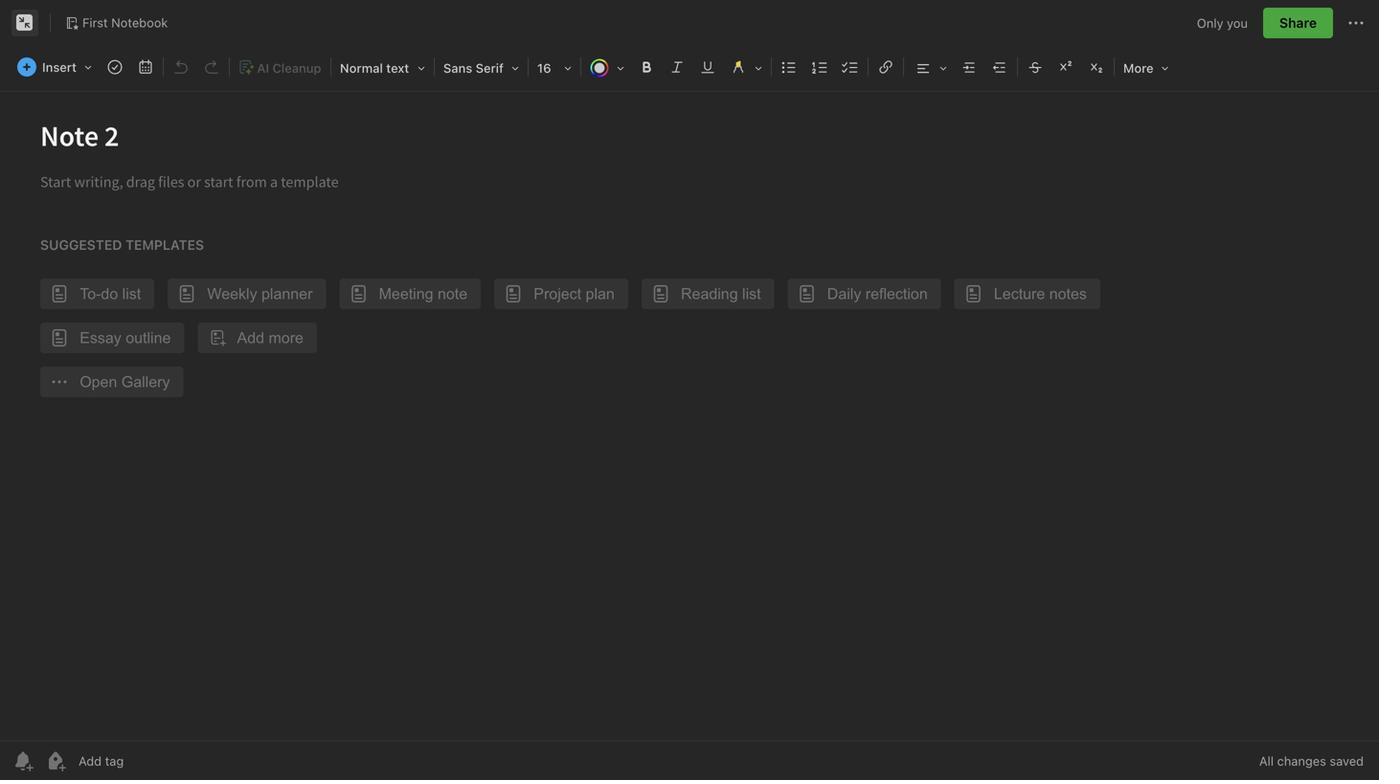 Task type: vqa. For each thing, say whether or not it's contained in the screenshot.
Reset to default widgets button
no



Task type: locate. For each thing, give the bounding box(es) containing it.
Highlight field
[[723, 54, 769, 81]]

add a reminder image
[[11, 750, 34, 773]]

share button
[[1264, 8, 1334, 38]]

all
[[1260, 754, 1274, 769]]

Font size field
[[531, 54, 579, 81]]

changes
[[1278, 754, 1327, 769]]

More field
[[1117, 54, 1176, 81]]

only you
[[1197, 16, 1248, 30]]

sans serif
[[444, 61, 504, 75]]

indent image
[[956, 54, 983, 80]]

normal text
[[340, 61, 409, 75]]

Insert field
[[12, 54, 99, 80]]

Alignment field
[[906, 54, 954, 81]]

add tag image
[[44, 750, 67, 773]]

first
[[82, 15, 108, 30]]

sans
[[444, 61, 473, 75]]

you
[[1227, 16, 1248, 30]]

underline image
[[695, 54, 721, 80]]

collapse note image
[[13, 11, 36, 34]]

Font color field
[[583, 54, 631, 81]]

normal
[[340, 61, 383, 75]]

note window element
[[0, 0, 1380, 781]]

More actions field
[[1345, 8, 1368, 38]]

all changes saved
[[1260, 754, 1364, 769]]

bold image
[[633, 54, 660, 80]]

numbered list image
[[807, 54, 833, 80]]

first notebook button
[[58, 10, 175, 36]]

insert link image
[[873, 54, 900, 80]]

more actions image
[[1345, 11, 1368, 34]]

italic image
[[664, 54, 691, 80]]



Task type: describe. For each thing, give the bounding box(es) containing it.
insert
[[42, 60, 77, 74]]

more
[[1124, 61, 1154, 75]]

superscript image
[[1053, 54, 1080, 80]]

text
[[386, 61, 409, 75]]

task image
[[102, 54, 128, 80]]

Add tag field
[[77, 754, 220, 770]]

outdent image
[[987, 54, 1014, 80]]

checklist image
[[837, 54, 864, 80]]

16
[[537, 61, 551, 75]]

bulleted list image
[[776, 54, 803, 80]]

Heading level field
[[333, 54, 432, 81]]

subscript image
[[1084, 54, 1110, 80]]

notebook
[[111, 15, 168, 30]]

Font family field
[[437, 54, 526, 81]]

only
[[1197, 16, 1224, 30]]

first notebook
[[82, 15, 168, 30]]

Note Editor text field
[[0, 92, 1380, 742]]

strikethrough image
[[1022, 54, 1049, 80]]

saved
[[1330, 754, 1364, 769]]

serif
[[476, 61, 504, 75]]

calendar event image
[[132, 54, 159, 80]]

share
[[1280, 15, 1317, 31]]



